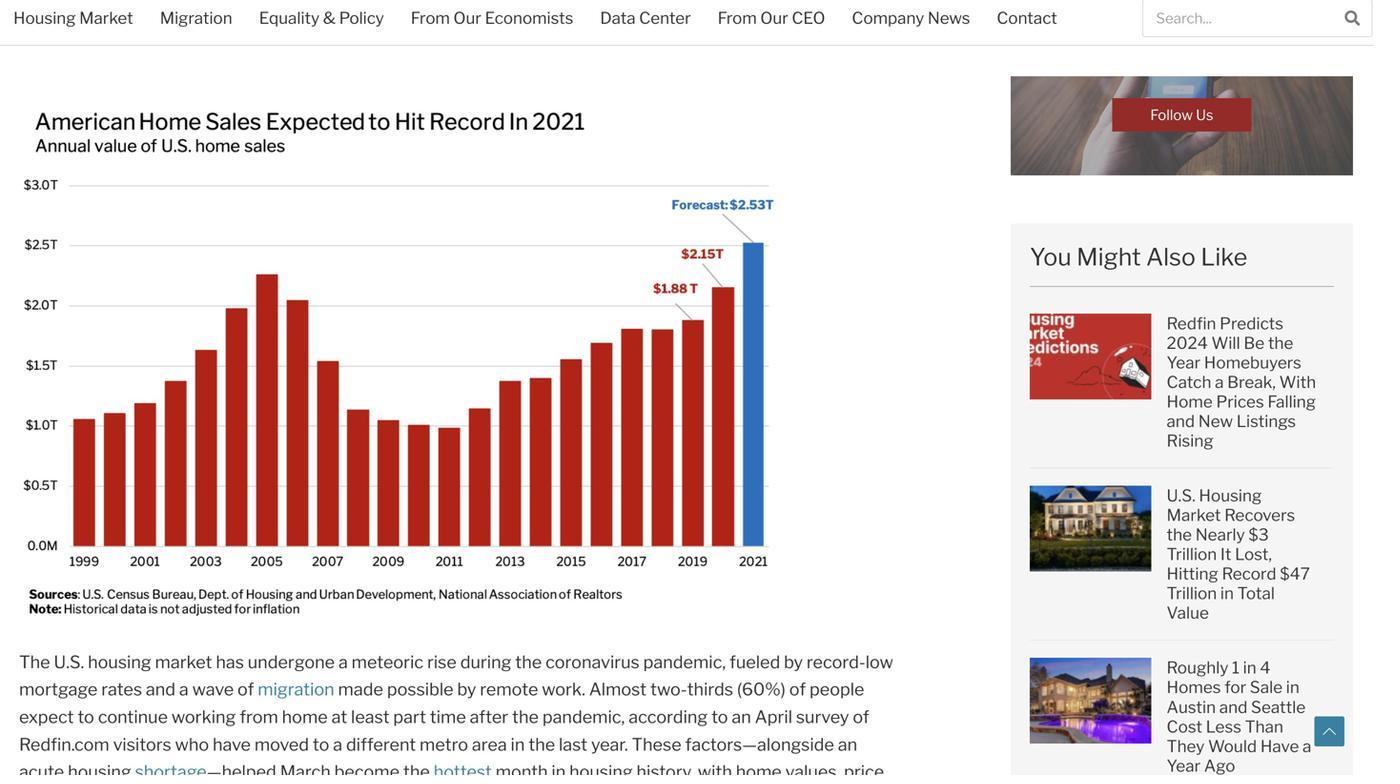 Task type: describe. For each thing, give the bounding box(es) containing it.
amazon.com inc. link
[[274, 19, 409, 40]]

1 vertical spatial for
[[588, 46, 611, 67]]

&
[[323, 8, 336, 28]]

from for from our economists
[[411, 8, 450, 28]]

continue
[[98, 707, 168, 728]]

year inside redfin predicts 2024 will be the year homebuyers catch a break, with home prices falling and new listings rising
[[1167, 353, 1201, 373]]

a inside redfin predicts 2024 will be the year homebuyers catch a break, with home prices falling and new listings rising
[[1216, 373, 1224, 392]]

on
[[1134, 16, 1155, 37]]

please
[[218, 46, 272, 67]]

housing inside housing market link
[[13, 8, 76, 28]]

redfin
[[1167, 314, 1217, 333]]

falling
[[1268, 392, 1317, 412]]

in inside "u.s. housing market recovers the nearly $3 trillion it lost, hitting record $47 trillion in total value"
[[1221, 584, 1235, 604]]

will
[[1212, 333, 1241, 353]]

made possible by remote work. almost two-thirds (60%) of people expect to continue working from home at least part time after the pandemic, according to an april survey of redfin.com visitors who have moved to a different metro area in the last year. these factors—alongside an acute housing
[[19, 679, 870, 776]]

$3
[[1249, 525, 1269, 545]]

by inside made possible by remote work. almost two-thirds (60%) of people expect to continue working from home at least part time after the pandemic, according to an april survey of redfin.com visitors who have moved to a different metro area in the last year. these factors—alongside an acute housing
[[457, 679, 476, 700]]

by inside the u.s. housing market has undergone a meteoric rise during the coronavirus pandemic, fueled by record-low mortgage rates and a wave of
[[784, 652, 803, 673]]

also
[[1147, 243, 1196, 271]]

lost,
[[1236, 545, 1273, 564]]

combined,
[[560, 19, 643, 40]]

with
[[1280, 373, 1317, 392]]

rise
[[427, 652, 457, 673]]

for inside join us on twitter for more #housingmarket updates
[[1219, 16, 1242, 37]]

equality & policy
[[259, 8, 384, 28]]

people
[[810, 679, 865, 700]]

is
[[468, 46, 481, 67]]

pandemic, inside the u.s. housing market has undergone a meteoric rise during the coronavirus pandemic, fueled by record-low mortgage rates and a wave of
[[644, 652, 726, 673]]

a up made
[[339, 652, 348, 673]]

year.
[[591, 734, 628, 755]]

meteoric
[[352, 652, 424, 673]]

redfin.com
[[19, 734, 109, 755]]

the inside "u.s. housing market recovers the nearly $3 trillion it lost, hitting record $47 trillion in total value"
[[1167, 525, 1193, 545]]

record
[[1223, 564, 1277, 584]]

.
[[211, 46, 214, 67]]

u.s. inside the u.s. housing market has undergone a meteoric rise during the coronavirus pandemic, fueled by record-low mortgage rates and a wave of
[[54, 652, 84, 673]]

these
[[632, 734, 682, 755]]

mortgage
[[19, 679, 98, 700]]

thirds
[[687, 679, 734, 700]]

austin
[[1167, 698, 1216, 717]]

ceo
[[792, 8, 826, 28]]

a down market
[[179, 679, 189, 700]]

catch
[[1167, 373, 1212, 392]]

than
[[1246, 717, 1284, 737]]

2020
[[698, 19, 742, 40]]

housing inside made possible by remote work. almost two-thirds (60%) of people expect to continue working from home at least part time after the pandemic, according to an april survey of redfin.com visitors who have moved to a different metro area in the last year. these factors—alongside an acute housing
[[68, 762, 131, 776]]

data
[[429, 46, 464, 67]]

that
[[316, 46, 348, 67]]

less
[[1207, 717, 1242, 737]]

made
[[338, 679, 383, 700]]

housing inside "u.s. housing market recovers the nearly $3 trillion it lost, hitting record $47 trillion in total value"
[[1200, 486, 1262, 506]]

would
[[1209, 737, 1258, 756]]

u.s. inside "u.s. housing market recovers the nearly $3 trillion it lost, hitting record $47 trillion in total value"
[[1167, 486, 1196, 506]]

during
[[461, 652, 512, 673]]

housing market
[[13, 8, 133, 28]]

homebuyers
[[1205, 353, 1302, 373]]

might
[[1077, 243, 1142, 271]]

of inside the u.s. housing market has undergone a meteoric rise during the coronavirus pandemic, fueled by record-low mortgage rates and a wave of
[[238, 679, 254, 700]]

2 trillion from the top
[[1167, 584, 1218, 604]]

metro
[[420, 734, 468, 755]]

cost
[[1167, 717, 1203, 737]]

0 vertical spatial market
[[79, 8, 133, 28]]

the left last
[[529, 734, 555, 755]]

undergone
[[248, 652, 335, 673]]

data center link
[[587, 0, 705, 40]]

they
[[1167, 737, 1205, 756]]

france
[[156, 46, 211, 67]]

you might also like
[[1030, 243, 1248, 271]]

time
[[430, 707, 466, 728]]

gdp
[[91, 46, 127, 67]]

coronavirus
[[546, 652, 640, 673]]

recovers
[[1225, 506, 1296, 525]]

gross
[[746, 19, 790, 40]]

and inside the u.s. housing market has undergone a meteoric rise during the coronavirus pandemic, fueled by record-low mortgage rates and a wave of
[[146, 679, 176, 700]]

low
[[866, 652, 894, 673]]

for inside roughly 1 in 4 homes for sale in austin and seattle cost less than they would have a year ago
[[1225, 678, 1247, 698]]

year inside roughly 1 in 4 homes for sale in austin and seattle cost less than they would have a year ago
[[1167, 756, 1201, 776]]

rates
[[101, 679, 142, 700]]

acute
[[19, 762, 64, 776]]

it
[[1221, 545, 1232, 564]]

market
[[155, 652, 212, 673]]

facebook inc. link
[[447, 19, 556, 40]]

domestic
[[794, 19, 869, 40]]

us
[[1112, 16, 1131, 37]]

the u.s. housing market has undergone a meteoric rise during the coronavirus pandemic, fueled by record-low mortgage rates and a wave of
[[19, 652, 894, 700]]

possible
[[387, 679, 454, 700]]

listings
[[1237, 412, 1297, 431]]

1
[[1233, 658, 1240, 678]]

pandemic, inside made possible by remote work. almost two-thirds (60%) of people expect to continue working from home at least part time after the pandemic, according to an april survey of redfin.com visitors who have moved to a different metro area in the last year. these factors—alongside an acute housing
[[543, 707, 625, 728]]

1 trillion from the top
[[1167, 545, 1218, 564]]

2 horizontal spatial to
[[712, 707, 728, 728]]

equality
[[259, 8, 320, 28]]

visitors
[[113, 734, 171, 755]]

amazon.com
[[274, 19, 378, 40]]

and up data
[[413, 19, 443, 40]]



Task type: vqa. For each thing, say whether or not it's contained in the screenshot.
Might at the top
yes



Task type: locate. For each thing, give the bounding box(es) containing it.
roughly
[[1167, 658, 1229, 678]]

1 vertical spatial housing
[[68, 762, 131, 776]]

4
[[1261, 658, 1271, 678]]

of right (60%) on the bottom right of page
[[790, 679, 806, 700]]

the
[[667, 19, 694, 40], [1269, 333, 1294, 353], [1167, 525, 1193, 545], [515, 652, 542, 673], [512, 707, 539, 728], [529, 734, 555, 755]]

break,
[[1228, 373, 1276, 392]]

prices
[[1217, 392, 1265, 412]]

0 vertical spatial by
[[784, 652, 803, 673]]

the right be
[[1269, 333, 1294, 353]]

new
[[1199, 412, 1234, 431]]

hitting
[[1167, 564, 1219, 584]]

of
[[136, 46, 153, 67], [238, 679, 254, 700], [790, 679, 806, 700], [853, 707, 870, 728]]

migration
[[258, 679, 335, 700]]

0 vertical spatial pandemic,
[[644, 652, 726, 673]]

from left ceo
[[718, 8, 757, 28]]

for
[[1219, 16, 1242, 37], [588, 46, 611, 67], [1225, 678, 1247, 698]]

product
[[19, 46, 82, 67]]

1 vertical spatial housing
[[1200, 486, 1262, 506]]

0 vertical spatial an
[[732, 707, 752, 728]]

1 vertical spatial pandemic,
[[543, 707, 625, 728]]

fueled
[[730, 652, 781, 673]]

0 horizontal spatial our
[[454, 8, 482, 28]]

trillion up hitting at the right bottom of page
[[1167, 545, 1218, 564]]

by up time
[[457, 679, 476, 700]]

a inside made possible by remote work. almost two-thirds (60%) of people expect to continue working from home at least part time after the pandemic, according to an april survey of redfin.com visitors who have moved to a different metro area in the last year. these factors—alongside an acute housing
[[333, 734, 343, 755]]

1 from from the left
[[411, 8, 450, 28]]

from our ceo
[[718, 8, 826, 28]]

for down the combined,
[[588, 46, 611, 67]]

market up gdp
[[79, 8, 133, 28]]

housing
[[13, 8, 76, 28], [1200, 486, 1262, 506]]

our for economists
[[454, 8, 482, 28]]

from our ceo link
[[705, 0, 839, 40]]

join
[[1077, 16, 1108, 37]]

housing market link
[[0, 0, 147, 40]]

who
[[175, 734, 209, 755]]

1 vertical spatial year
[[1167, 756, 1201, 776]]

at
[[332, 707, 347, 728]]

predicts
[[1220, 314, 1284, 333]]

0 horizontal spatial housing
[[13, 8, 76, 28]]

1 vertical spatial u.s.
[[54, 652, 84, 673]]

our for ceo
[[761, 8, 789, 28]]

roughly 1 in 4 homes for sale in austin and seattle cost less than they would have a year ago
[[1167, 658, 1312, 776]]

0 horizontal spatial pandemic,
[[543, 707, 625, 728]]

housing up "recovers"
[[1200, 486, 1262, 506]]

from
[[411, 8, 450, 28], [718, 8, 757, 28]]

1 horizontal spatial an
[[838, 734, 858, 755]]

0 horizontal spatial from
[[411, 8, 450, 28]]

factors—alongside
[[686, 734, 835, 755]]

trillion down hitting at the right bottom of page
[[1167, 584, 1218, 604]]

0 horizontal spatial by
[[457, 679, 476, 700]]

market up nearly
[[1167, 506, 1222, 525]]

to down home
[[313, 734, 330, 755]]

2 from from the left
[[718, 8, 757, 28]]

search image
[[1346, 10, 1361, 26]]

a up prices
[[1216, 373, 1224, 392]]

record-
[[807, 652, 866, 673]]

us
[[1197, 106, 1214, 124]]

and
[[413, 19, 443, 40], [1167, 412, 1196, 431], [146, 679, 176, 700], [1220, 698, 1248, 717]]

seattle
[[1252, 698, 1306, 717]]

a right have
[[1303, 737, 1312, 756]]

a inside roughly 1 in 4 homes for sale in austin and seattle cost less than they would have a year ago
[[1303, 737, 1312, 756]]

data center
[[600, 8, 691, 28]]

u.s. up nearly
[[1167, 486, 1196, 506]]

1 our from the left
[[454, 8, 482, 28]]

gdp ) of france . please note that historical data is not adjusted for inflation.
[[91, 46, 683, 67]]

0 vertical spatial year
[[1167, 353, 1201, 373]]

inc. up historical
[[382, 19, 409, 40]]

note
[[276, 46, 312, 67]]

0 horizontal spatial to
[[78, 707, 94, 728]]

market inside "u.s. housing market recovers the nearly $3 trillion it lost, hitting record $47 trillion in total value"
[[1167, 506, 1222, 525]]

a
[[1216, 373, 1224, 392], [339, 652, 348, 673], [179, 679, 189, 700], [333, 734, 343, 755], [1303, 737, 1312, 756]]

u.s. up mortgage
[[54, 652, 84, 673]]

housing down redfin.com
[[68, 762, 131, 776]]

2 vertical spatial for
[[1225, 678, 1247, 698]]

the down the remote on the left bottom of page
[[512, 707, 539, 728]]

housing up product in the left top of the page
[[13, 8, 76, 28]]

0 vertical spatial housing
[[88, 652, 151, 673]]

the inside redfin predicts 2024 will be the year homebuyers catch a break, with home prices falling and new listings rising
[[1269, 333, 1294, 353]]

for down 1
[[1225, 678, 1247, 698]]

of down people
[[853, 707, 870, 728]]

be
[[1244, 333, 1265, 353]]

april
[[755, 707, 793, 728]]

Search... search field
[[1144, 0, 1334, 36]]

0 vertical spatial housing
[[13, 8, 76, 28]]

1 horizontal spatial from
[[718, 8, 757, 28]]

in up seattle
[[1287, 678, 1300, 698]]

the left nearly
[[1167, 525, 1193, 545]]

housing inside the u.s. housing market has undergone a meteoric rise during the coronavirus pandemic, fueled by record-low mortgage rates and a wave of
[[88, 652, 151, 673]]

1 vertical spatial by
[[457, 679, 476, 700]]

center
[[639, 8, 691, 28]]

1 vertical spatial an
[[838, 734, 858, 755]]

1 horizontal spatial market
[[1167, 506, 1222, 525]]

updates
[[1217, 50, 1282, 71]]

(
[[86, 46, 91, 67]]

combined, or the 2020 gross domestic product (
[[19, 19, 869, 67]]

company news link
[[839, 0, 984, 40]]

pandemic, up two-
[[644, 652, 726, 673]]

inc.
[[382, 19, 409, 40], [528, 19, 556, 40]]

0 vertical spatial for
[[1219, 16, 1242, 37]]

nearly
[[1196, 525, 1246, 545]]

not
[[484, 46, 511, 67]]

from for from our ceo
[[718, 8, 757, 28]]

an down survey
[[838, 734, 858, 755]]

inc. up adjusted
[[528, 19, 556, 40]]

year down 2024
[[1167, 353, 1201, 373]]

0 vertical spatial trillion
[[1167, 545, 1218, 564]]

twitter
[[1158, 16, 1216, 37]]

our
[[454, 8, 482, 28], [761, 8, 789, 28]]

inflation.
[[614, 46, 683, 67]]

and inside roughly 1 in 4 homes for sale in austin and seattle cost less than they would have a year ago
[[1220, 698, 1248, 717]]

wave
[[192, 679, 234, 700]]

1 horizontal spatial by
[[784, 652, 803, 673]]

area
[[472, 734, 507, 755]]

the inside combined, or the 2020 gross domestic product (
[[667, 19, 694, 40]]

pandemic, up last
[[543, 707, 625, 728]]

housing up "rates"
[[88, 652, 151, 673]]

1 year from the top
[[1167, 353, 1201, 373]]

(60%)
[[737, 679, 786, 700]]

0 horizontal spatial market
[[79, 8, 133, 28]]

migration link
[[147, 0, 246, 40]]

#housingmarket
[[1083, 50, 1214, 71]]

from our economists link
[[398, 0, 587, 40]]

the up the remote on the left bottom of page
[[515, 652, 542, 673]]

to down thirds
[[712, 707, 728, 728]]

home
[[282, 707, 328, 728]]

migration
[[160, 8, 232, 28]]

and down market
[[146, 679, 176, 700]]

0 vertical spatial u.s.
[[1167, 486, 1196, 506]]

in right 1
[[1244, 658, 1257, 678]]

1 horizontal spatial u.s.
[[1167, 486, 1196, 506]]

an left april
[[732, 707, 752, 728]]

rising
[[1167, 431, 1214, 451]]

2 year from the top
[[1167, 756, 1201, 776]]

1 horizontal spatial to
[[313, 734, 330, 755]]

home
[[1167, 392, 1213, 412]]

for left the more
[[1219, 16, 1242, 37]]

1 horizontal spatial housing
[[1200, 486, 1262, 506]]

in right area
[[511, 734, 525, 755]]

0 horizontal spatial an
[[732, 707, 752, 728]]

1 horizontal spatial our
[[761, 8, 789, 28]]

year down they at the bottom right of the page
[[1167, 756, 1201, 776]]

and inside redfin predicts 2024 will be the year homebuyers catch a break, with home prices falling and new listings rising
[[1167, 412, 1196, 431]]

from inside "link"
[[411, 8, 450, 28]]

the right or
[[667, 19, 694, 40]]

$47
[[1281, 564, 1311, 584]]

0 horizontal spatial u.s.
[[54, 652, 84, 673]]

market
[[79, 8, 133, 28], [1167, 506, 1222, 525]]

in inside made possible by remote work. almost two-thirds (60%) of people expect to continue working from home at least part time after the pandemic, according to an april survey of redfin.com visitors who have moved to a different metro area in the last year. these factors—alongside an acute housing
[[511, 734, 525, 755]]

and up less
[[1220, 698, 1248, 717]]

company news
[[852, 8, 971, 28]]

0 horizontal spatial inc.
[[382, 19, 409, 40]]

working
[[172, 707, 236, 728]]

u.s.
[[1167, 486, 1196, 506], [54, 652, 84, 673]]

contact
[[997, 8, 1058, 28]]

a down at
[[333, 734, 343, 755]]

None search field
[[1143, 0, 1373, 37]]

in left the total
[[1221, 584, 1235, 604]]

work.
[[542, 679, 586, 700]]

you
[[1030, 243, 1072, 271]]

)
[[127, 46, 132, 67]]

the inside the u.s. housing market has undergone a meteoric rise during the coronavirus pandemic, fueled by record-low mortgage rates and a wave of
[[515, 652, 542, 673]]

1 inc. from the left
[[382, 19, 409, 40]]

have
[[213, 734, 251, 755]]

2 inc. from the left
[[528, 19, 556, 40]]

our inside "link"
[[454, 8, 482, 28]]

1 horizontal spatial pandemic,
[[644, 652, 726, 673]]

of right ) on the top of page
[[136, 46, 153, 67]]

to up redfin.com
[[78, 707, 94, 728]]

to
[[78, 707, 94, 728], [712, 707, 728, 728], [313, 734, 330, 755]]

homes
[[1167, 678, 1222, 698]]

according
[[629, 707, 708, 728]]

u.s. housing market recovers the nearly $3 trillion it lost, hitting record $47 trillion in total value
[[1167, 486, 1311, 623]]

amazon.com inc. and facebook inc.
[[274, 19, 556, 40]]

an
[[732, 707, 752, 728], [838, 734, 858, 755]]

after
[[470, 707, 509, 728]]

the
[[19, 652, 50, 673]]

ago
[[1205, 756, 1236, 776]]

2 our from the left
[[761, 8, 789, 28]]

by right fueled
[[784, 652, 803, 673]]

from
[[240, 707, 278, 728]]

1 vertical spatial market
[[1167, 506, 1222, 525]]

migration link
[[258, 679, 335, 700]]

from up data
[[411, 8, 450, 28]]

follow us link
[[1113, 98, 1252, 132]]

1 vertical spatial trillion
[[1167, 584, 1218, 604]]

last
[[559, 734, 588, 755]]

total
[[1238, 584, 1276, 604]]

and down home
[[1167, 412, 1196, 431]]

1 horizontal spatial inc.
[[528, 19, 556, 40]]

of up from
[[238, 679, 254, 700]]

has
[[216, 652, 244, 673]]



